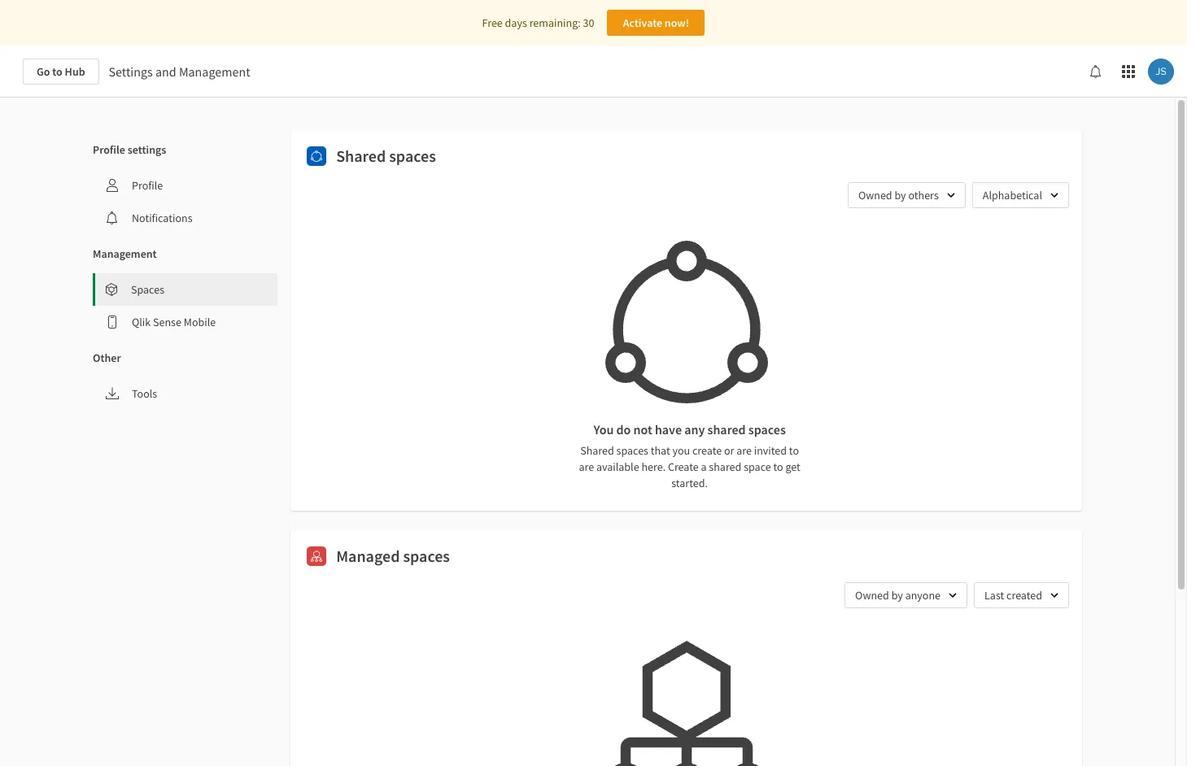Task type: vqa. For each thing, say whether or not it's contained in the screenshot.
Creator
no



Task type: describe. For each thing, give the bounding box(es) containing it.
1 vertical spatial to
[[789, 443, 799, 458]]

to inside "link"
[[52, 64, 62, 79]]

and
[[155, 63, 176, 80]]

Alphabetical field
[[972, 182, 1069, 208]]

managed
[[336, 546, 400, 566]]

available
[[596, 460, 639, 474]]

1 vertical spatial are
[[579, 460, 594, 474]]

qlik
[[132, 315, 151, 330]]

shared spaces
[[336, 146, 436, 166]]

mobile
[[184, 315, 216, 330]]

sense
[[153, 315, 181, 330]]

by for shared spaces
[[895, 188, 906, 203]]

jacob simon image
[[1148, 59, 1174, 85]]

tools
[[132, 386, 157, 401]]

anyone
[[905, 588, 941, 603]]

alphabetical element
[[983, 188, 1042, 203]]

you
[[593, 421, 614, 438]]

created
[[1006, 588, 1042, 603]]

owned by others
[[858, 188, 939, 203]]

1 horizontal spatial management
[[179, 63, 250, 80]]

you do not have any shared spaces shared spaces that you create or are invited to are available here. create a shared space to get started.
[[579, 421, 800, 491]]

activate
[[623, 15, 662, 30]]

hub
[[65, 64, 85, 79]]

notifications link
[[93, 202, 278, 234]]

profile for profile settings
[[93, 142, 125, 157]]

notifications
[[132, 211, 192, 225]]

2 vertical spatial to
[[773, 460, 783, 474]]

go to hub
[[37, 64, 85, 79]]

create
[[692, 443, 722, 458]]

last created
[[985, 588, 1042, 603]]

owned for managed spaces
[[855, 588, 889, 603]]

or
[[724, 443, 734, 458]]

get
[[785, 460, 800, 474]]

free days remaining: 30
[[482, 15, 594, 30]]

others
[[908, 188, 939, 203]]

have
[[655, 421, 682, 438]]

space
[[744, 460, 771, 474]]

other
[[93, 351, 121, 365]]

free
[[482, 15, 503, 30]]

go
[[37, 64, 50, 79]]

go to hub link
[[23, 59, 99, 85]]

days
[[505, 15, 527, 30]]

30
[[583, 15, 594, 30]]

not
[[633, 421, 652, 438]]

profile for profile
[[132, 178, 163, 193]]

spaces link
[[95, 273, 278, 306]]



Task type: locate. For each thing, give the bounding box(es) containing it.
0 vertical spatial to
[[52, 64, 62, 79]]

alphabetical
[[983, 188, 1042, 203]]

remaining:
[[529, 15, 581, 30]]

settings
[[127, 142, 166, 157]]

owned for shared spaces
[[858, 188, 892, 203]]

0 horizontal spatial to
[[52, 64, 62, 79]]

now!
[[665, 15, 689, 30]]

qlik sense mobile link
[[93, 306, 278, 338]]

last created element
[[985, 588, 1042, 603]]

management
[[179, 63, 250, 80], [93, 247, 157, 261]]

management up the spaces
[[93, 247, 157, 261]]

0 vertical spatial shared
[[707, 421, 746, 438]]

owned inside field
[[858, 188, 892, 203]]

Owned by anyone field
[[845, 583, 967, 609]]

1 horizontal spatial shared
[[580, 443, 614, 458]]

management right and
[[179, 63, 250, 80]]

Last created field
[[974, 583, 1069, 609]]

1 vertical spatial shared
[[709, 460, 741, 474]]

are left available
[[579, 460, 594, 474]]

to left get
[[773, 460, 783, 474]]

invited
[[754, 443, 787, 458]]

owned left the anyone
[[855, 588, 889, 603]]

qlik sense mobile
[[132, 315, 216, 330]]

any
[[684, 421, 705, 438]]

create
[[668, 460, 699, 474]]

shared
[[336, 146, 386, 166], [580, 443, 614, 458]]

0 vertical spatial profile
[[93, 142, 125, 157]]

0 horizontal spatial management
[[93, 247, 157, 261]]

0 vertical spatial are
[[736, 443, 752, 458]]

you
[[672, 443, 690, 458]]

1 vertical spatial by
[[891, 588, 903, 603]]

1 vertical spatial owned
[[855, 588, 889, 603]]

0 horizontal spatial profile
[[93, 142, 125, 157]]

are right or
[[736, 443, 752, 458]]

here.
[[641, 460, 666, 474]]

profile up notifications
[[132, 178, 163, 193]]

to
[[52, 64, 62, 79], [789, 443, 799, 458], [773, 460, 783, 474]]

1 horizontal spatial to
[[773, 460, 783, 474]]

tools link
[[93, 378, 278, 410]]

to up get
[[789, 443, 799, 458]]

profile settings
[[93, 142, 166, 157]]

1 vertical spatial shared
[[580, 443, 614, 458]]

2 horizontal spatial to
[[789, 443, 799, 458]]

0 horizontal spatial shared
[[336, 146, 386, 166]]

0 vertical spatial management
[[179, 63, 250, 80]]

started.
[[671, 476, 708, 491]]

spaces
[[131, 282, 164, 297]]

0 horizontal spatial are
[[579, 460, 594, 474]]

1 horizontal spatial profile
[[132, 178, 163, 193]]

0 vertical spatial by
[[895, 188, 906, 203]]

settings and management
[[109, 63, 250, 80]]

profile
[[93, 142, 125, 157], [132, 178, 163, 193]]

Owned by others field
[[848, 182, 966, 208]]

a
[[701, 460, 707, 474]]

shared inside you do not have any shared spaces shared spaces that you create or are invited to are available here. create a shared space to get started.
[[580, 443, 614, 458]]

settings
[[109, 63, 153, 80]]

profile link
[[93, 169, 278, 202]]

by left the anyone
[[891, 588, 903, 603]]

owned by anyone
[[855, 588, 941, 603]]

shared down or
[[709, 460, 741, 474]]

shared up or
[[707, 421, 746, 438]]

to right go
[[52, 64, 62, 79]]

by
[[895, 188, 906, 203], [891, 588, 903, 603]]

by left others
[[895, 188, 906, 203]]

1 horizontal spatial are
[[736, 443, 752, 458]]

activate now!
[[623, 15, 689, 30]]

profile inside profile link
[[132, 178, 163, 193]]

1 vertical spatial profile
[[132, 178, 163, 193]]

0 vertical spatial owned
[[858, 188, 892, 203]]

managed spaces
[[336, 546, 450, 566]]

by for managed spaces
[[891, 588, 903, 603]]

by inside field
[[895, 188, 906, 203]]

do
[[616, 421, 631, 438]]

activate now! link
[[607, 10, 705, 36]]

owned
[[858, 188, 892, 203], [855, 588, 889, 603]]

owned inside field
[[855, 588, 889, 603]]

that
[[651, 443, 670, 458]]

owned left others
[[858, 188, 892, 203]]

profile left settings
[[93, 142, 125, 157]]

spaces
[[389, 146, 436, 166], [748, 421, 786, 438], [616, 443, 648, 458], [403, 546, 450, 566]]

1 vertical spatial management
[[93, 247, 157, 261]]

by inside field
[[891, 588, 903, 603]]

shared
[[707, 421, 746, 438], [709, 460, 741, 474]]

are
[[736, 443, 752, 458], [579, 460, 594, 474]]

0 vertical spatial shared
[[336, 146, 386, 166]]

last
[[985, 588, 1004, 603]]



